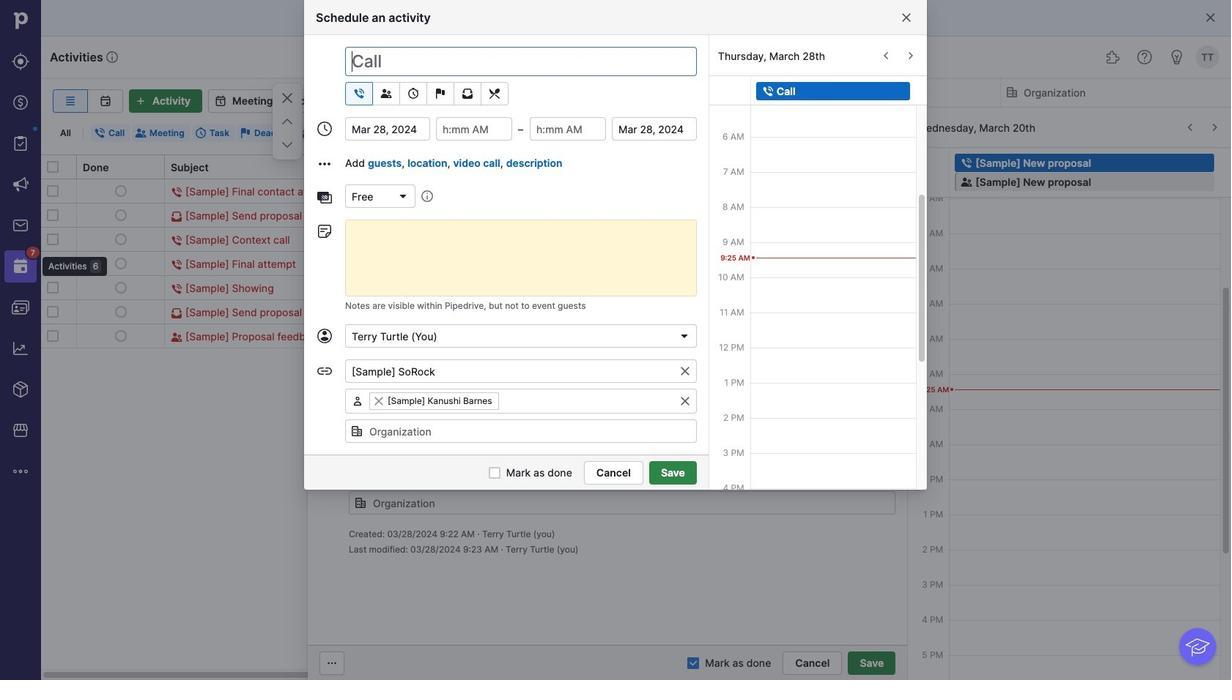 Task type: locate. For each thing, give the bounding box(es) containing it.
color primary image inside deal or lead field
[[679, 366, 691, 377]]

info image up calendar icon
[[106, 51, 118, 63]]

none field deal or lead
[[345, 360, 697, 383]]

menu
[[0, 0, 107, 681]]

leads image
[[12, 53, 29, 70]]

color primary image
[[1205, 12, 1217, 23], [405, 88, 422, 100], [432, 88, 449, 100], [459, 88, 476, 100], [486, 88, 503, 100], [328, 92, 346, 110], [278, 113, 296, 130], [135, 128, 147, 139], [278, 136, 296, 154], [316, 155, 333, 173], [412, 160, 429, 171], [491, 160, 509, 171], [553, 160, 571, 171], [47, 161, 59, 173], [961, 176, 973, 188], [115, 185, 126, 197], [171, 187, 182, 199], [316, 189, 333, 207], [320, 192, 337, 210], [171, 211, 182, 223], [316, 223, 333, 240], [320, 227, 337, 245], [47, 234, 59, 246], [47, 258, 59, 270], [47, 282, 59, 294], [115, 282, 126, 294], [115, 306, 126, 318], [47, 331, 59, 342], [171, 332, 182, 344], [679, 366, 691, 377], [352, 396, 364, 407], [373, 396, 385, 407], [679, 396, 691, 407], [351, 426, 363, 438], [688, 658, 699, 669]]

dialog
[[0, 0, 1231, 681]]

previous day image
[[877, 50, 895, 62]]

quick add image
[[765, 48, 783, 66]]

color primary image
[[775, 86, 787, 98], [1006, 86, 1018, 98], [350, 88, 368, 100], [377, 88, 395, 100], [278, 89, 296, 107], [212, 95, 229, 107], [316, 120, 333, 138], [94, 128, 106, 139], [195, 128, 206, 139], [240, 128, 251, 139], [302, 128, 314, 139], [350, 128, 361, 139], [961, 157, 973, 169], [354, 160, 372, 171], [701, 160, 719, 171], [47, 185, 59, 197], [397, 191, 409, 202], [47, 210, 59, 221], [115, 210, 126, 221], [115, 234, 126, 246], [171, 235, 182, 247], [115, 258, 126, 270], [171, 260, 182, 271], [171, 284, 182, 295], [47, 306, 59, 318], [171, 308, 182, 320], [316, 328, 333, 345], [115, 331, 126, 342], [679, 331, 690, 342], [316, 363, 333, 380], [489, 467, 500, 479], [323, 658, 341, 669]]

more image
[[12, 463, 29, 481]]

2 horizontal spatial color primary inverted image
[[961, 157, 973, 169]]

h:mm AM text field
[[436, 117, 512, 141], [530, 117, 606, 141], [537, 189, 614, 213], [631, 189, 707, 213]]

info image
[[106, 51, 118, 63], [1045, 95, 1057, 107]]

1 vertical spatial info image
[[1045, 95, 1057, 107]]

sales inbox image
[[12, 217, 29, 235]]

next day image
[[902, 50, 920, 62]]

grid
[[41, 154, 1231, 681]]

color undefined image
[[12, 135, 29, 152]]

None field
[[345, 185, 416, 208], [345, 325, 697, 348], [345, 360, 697, 383], [345, 389, 697, 414], [345, 420, 697, 443], [345, 185, 416, 208], [345, 325, 697, 348], [345, 389, 697, 414]]

None text field
[[345, 117, 430, 141], [349, 189, 531, 213], [345, 117, 430, 141], [349, 189, 531, 213]]

0 horizontal spatial color primary inverted image
[[132, 95, 150, 107]]

info image left open details in full view icon
[[1045, 95, 1057, 107]]

close image
[[901, 12, 912, 23]]

7 row from the top
[[41, 324, 1231, 349]]

0 horizontal spatial info image
[[106, 51, 118, 63]]

Search Pipedrive field
[[484, 43, 748, 72]]

color primary inverted image
[[762, 85, 774, 97], [132, 95, 150, 107], [961, 157, 973, 169]]

color primary image inside organization field
[[351, 426, 363, 438]]

Call text field
[[349, 119, 896, 148]]

row
[[41, 180, 1231, 207], [41, 203, 1231, 231], [41, 227, 1231, 252], [41, 251, 1231, 276], [41, 276, 1231, 303], [41, 300, 1231, 328], [41, 324, 1231, 349]]

5 row from the top
[[41, 276, 1231, 303]]

None text field
[[612, 117, 697, 141], [713, 189, 896, 213], [499, 391, 696, 413], [612, 117, 697, 141], [713, 189, 896, 213], [499, 391, 696, 413]]

marketplace image
[[12, 422, 29, 440]]

calendar image
[[96, 95, 114, 107]]

1 horizontal spatial info image
[[1045, 95, 1057, 107]]

menu item
[[0, 246, 41, 287]]



Task type: describe. For each thing, give the bounding box(es) containing it.
products image
[[12, 381, 29, 399]]

Deal or Lead text field
[[345, 360, 697, 383]]

Organization text field
[[345, 420, 697, 443]]

deals image
[[12, 94, 29, 111]]

home image
[[10, 10, 32, 32]]

insights image
[[12, 340, 29, 358]]

contacts image
[[12, 299, 29, 317]]

info image
[[421, 191, 433, 202]]

6 row from the top
[[41, 300, 1231, 328]]

4 row from the top
[[41, 251, 1231, 276]]

quick help image
[[1136, 48, 1154, 66]]

knowledge center bot, also known as kc bot is an onboarding assistant that allows you to see the list of onboarding items in one place for quick and easy reference. this improves your in-app experience. image
[[1179, 629, 1217, 666]]

list image
[[62, 95, 79, 107]]

next day image
[[1206, 122, 1224, 133]]

color secondary image
[[1213, 161, 1225, 173]]

1 row from the top
[[41, 180, 1231, 207]]

1 horizontal spatial color primary inverted image
[[762, 85, 774, 97]]

Call text field
[[345, 47, 697, 76]]

previous day image
[[1181, 122, 1199, 133]]

2 row from the top
[[41, 203, 1231, 231]]

none field organization
[[345, 420, 697, 443]]

campaigns image
[[12, 176, 29, 193]]

3 row from the top
[[41, 227, 1231, 252]]

color undefined image
[[12, 258, 29, 276]]

open details in full view image
[[1073, 95, 1090, 107]]

sales assistant image
[[1168, 48, 1186, 66]]

0 vertical spatial info image
[[106, 51, 118, 63]]



Task type: vqa. For each thing, say whether or not it's contained in the screenshot.
NEXT DAY icon to the bottom
yes



